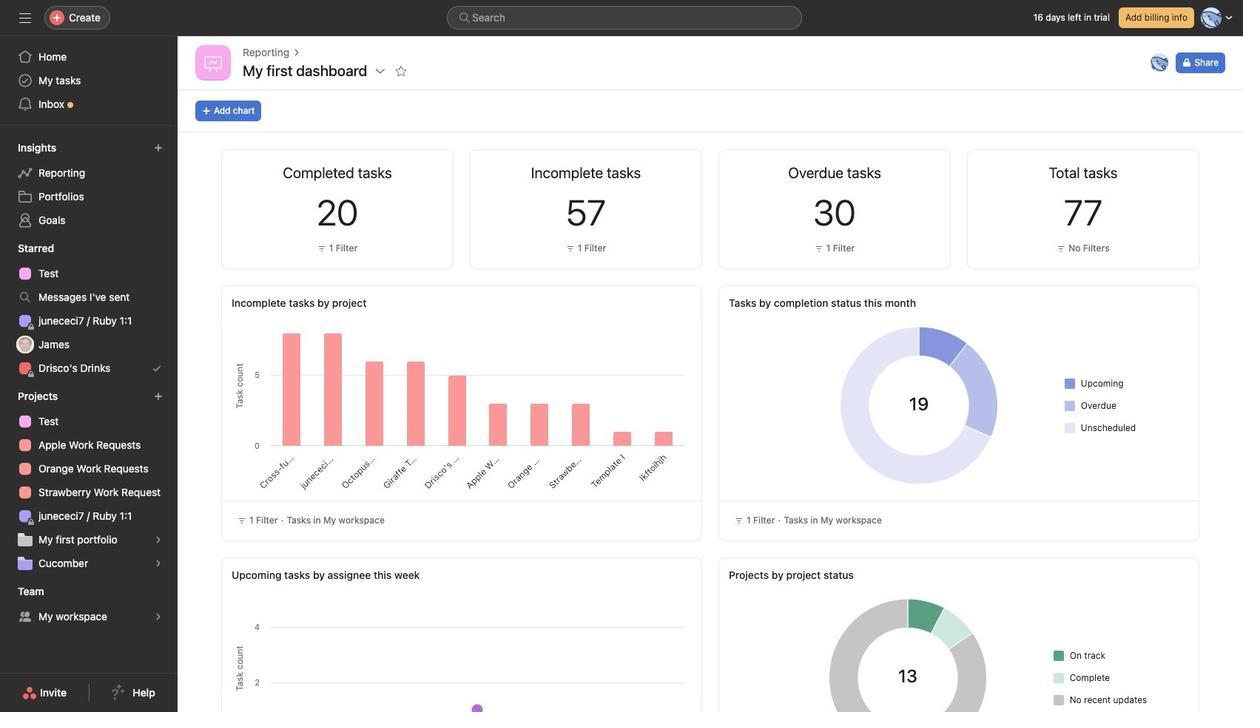 Task type: vqa. For each thing, say whether or not it's contained in the screenshot.
the bottommost seven warlords of the sea
no



Task type: describe. For each thing, give the bounding box(es) containing it.
see details, my workspace image
[[154, 613, 163, 622]]

1 view chart image from the left
[[385, 165, 397, 177]]

2 view chart image from the left
[[633, 165, 645, 177]]

show options image
[[375, 65, 387, 77]]



Task type: locate. For each thing, give the bounding box(es) containing it.
0 horizontal spatial view chart image
[[385, 165, 397, 177]]

global element
[[0, 36, 178, 125]]

see details, my first portfolio image
[[154, 536, 163, 545]]

new insights image
[[154, 144, 163, 152]]

add to starred image
[[395, 65, 407, 77]]

list box
[[447, 6, 802, 30]]

see details, cucomber image
[[154, 559, 163, 568]]

report image
[[204, 54, 222, 72]]

1 horizontal spatial view chart image
[[633, 165, 645, 177]]

starred element
[[0, 235, 178, 383]]

view chart image
[[385, 165, 397, 177], [633, 165, 645, 177]]

new project or portfolio image
[[154, 392, 163, 401]]

hide sidebar image
[[19, 12, 31, 24]]

projects element
[[0, 383, 178, 579]]

teams element
[[0, 579, 178, 632]]

insights element
[[0, 135, 178, 235]]



